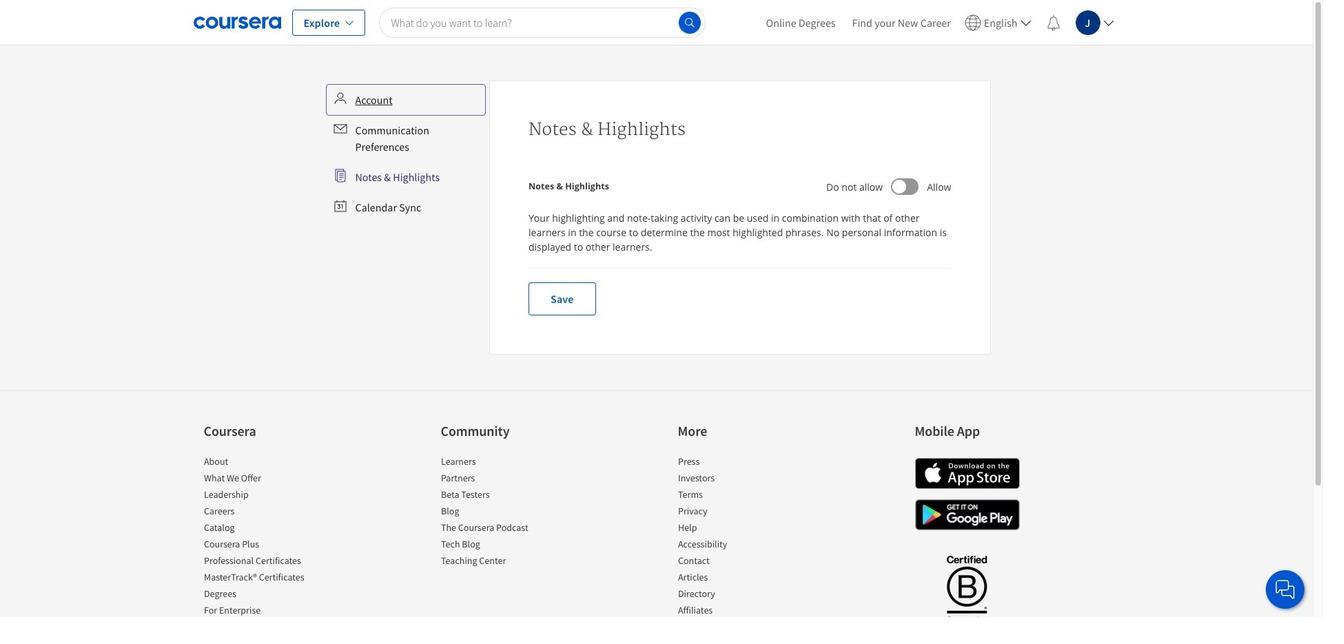 Task type: locate. For each thing, give the bounding box(es) containing it.
2 horizontal spatial list
[[678, 455, 795, 618]]

list item
[[204, 455, 321, 471], [441, 455, 558, 471], [678, 455, 795, 471], [204, 471, 321, 488], [441, 471, 558, 488], [678, 471, 795, 488], [204, 488, 321, 505], [441, 488, 558, 505], [678, 488, 795, 505], [204, 505, 321, 521], [441, 505, 558, 521], [678, 505, 795, 521], [204, 521, 321, 538], [441, 521, 558, 538], [678, 521, 795, 538], [204, 538, 321, 554], [441, 538, 558, 554], [678, 538, 795, 554], [204, 554, 321, 571], [441, 554, 558, 571], [678, 554, 795, 571], [204, 571, 321, 587], [678, 571, 795, 587], [204, 587, 321, 604], [678, 587, 795, 604], [204, 604, 321, 618], [678, 604, 795, 618]]

menu
[[758, 0, 1120, 45], [328, 86, 484, 221]]

1 horizontal spatial list
[[441, 455, 558, 571]]

2 list from the left
[[441, 455, 558, 571]]

1 list from the left
[[204, 455, 321, 618]]

None search field
[[379, 7, 706, 38]]

list
[[204, 455, 321, 618], [441, 455, 558, 571], [678, 455, 795, 618]]

0 horizontal spatial menu
[[328, 86, 484, 221]]

download on the app store image
[[915, 458, 1020, 489]]

1 horizontal spatial menu
[[758, 0, 1120, 45]]

1 vertical spatial menu
[[328, 86, 484, 221]]

0 horizontal spatial list
[[204, 455, 321, 618]]

What do you want to learn? text field
[[379, 7, 706, 38]]

0 vertical spatial menu
[[758, 0, 1120, 45]]



Task type: describe. For each thing, give the bounding box(es) containing it.
logo of certified b corporation image
[[939, 548, 995, 618]]

notes & highlights image
[[893, 180, 907, 194]]

do not allow notes & highlights element
[[529, 176, 609, 197]]

notes & highlights switch
[[891, 179, 919, 195]]

coursera image
[[193, 11, 281, 33]]

get it on google play image
[[915, 500, 1020, 531]]

3 list from the left
[[678, 455, 795, 618]]



Task type: vqa. For each thing, say whether or not it's contained in the screenshot.
DEVELOPED
no



